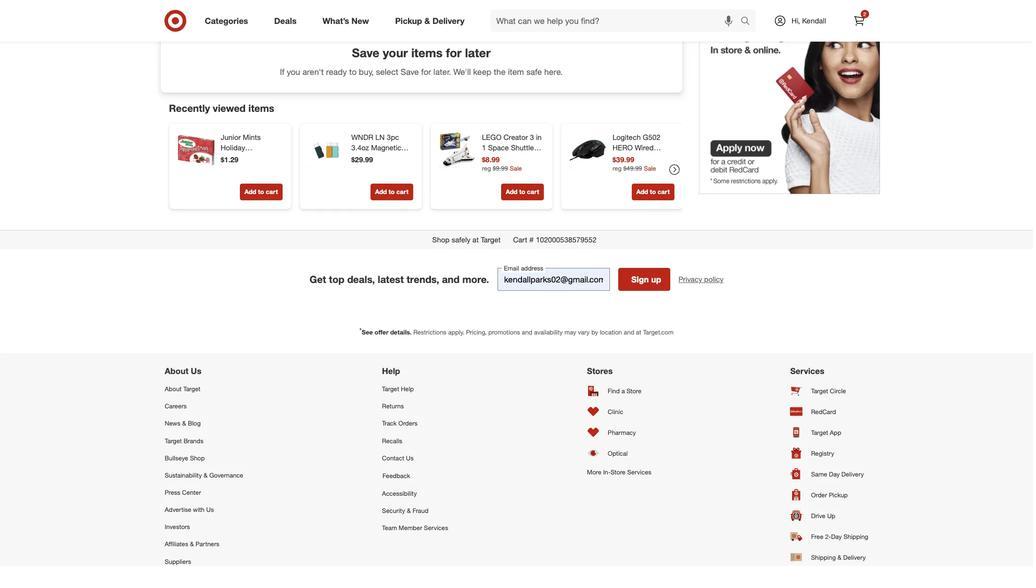 Task type: locate. For each thing, give the bounding box(es) containing it.
0 vertical spatial pickup
[[395, 15, 422, 26]]

1 vertical spatial items
[[248, 102, 274, 114]]

cart # 102000538579552
[[513, 235, 597, 244]]

1
[[482, 143, 486, 152]]

lego
[[482, 133, 501, 142]]

1 about from the top
[[165, 366, 189, 376]]

1 horizontal spatial for
[[446, 45, 462, 60]]

0 horizontal spatial add to cart
[[244, 188, 278, 196]]

affiliates & partners
[[165, 541, 219, 548]]

us for contact us
[[406, 454, 414, 462]]

more in-store services link
[[587, 464, 652, 481]]

4 add from the left
[[636, 188, 648, 196]]

about target link
[[165, 381, 243, 398]]

0 vertical spatial delivery
[[433, 15, 465, 26]]

2 horizontal spatial services
[[790, 366, 825, 376]]

2-
[[825, 533, 831, 541]]

junior mints holiday peppermint crunch theater box - 3.5oz image
[[178, 132, 214, 169], [178, 132, 214, 169]]

target left circle
[[811, 387, 828, 395]]

shipping down 2- in the right bottom of the page
[[811, 554, 836, 562]]

0 horizontal spatial at
[[473, 235, 479, 244]]

app
[[830, 429, 842, 437]]

add to cart down $9.99
[[506, 188, 539, 196]]

What can we help you find? suggestions appear below search field
[[490, 9, 743, 32]]

shop left 'safely'
[[432, 235, 450, 244]]

add down bottle
[[375, 188, 387, 196]]

for left later.
[[421, 67, 431, 77]]

us up about target link
[[191, 366, 201, 376]]

delivery down free 2-day shipping
[[843, 554, 866, 562]]

to for junior mints holiday peppermint crunch theater box - 3.5oz
[[258, 188, 264, 196]]

2 vertical spatial us
[[206, 506, 214, 514]]

day
[[829, 470, 840, 478], [831, 533, 842, 541]]

wndr ln 3pc 3.4oz magnetic silicone travel beauty bottle set link
[[351, 132, 411, 173]]

target inside target brands link
[[165, 437, 182, 445]]

sale down mouse
[[644, 164, 656, 172]]

in-
[[603, 469, 611, 476]]

order
[[811, 491, 827, 499]]

lego creator 3 in 1 space shuttle & spaceship toys 31134
[[482, 133, 542, 173]]

0 horizontal spatial and
[[442, 273, 460, 285]]

holiday
[[220, 143, 245, 152]]

beauty
[[351, 164, 374, 173]]

buy,
[[359, 67, 374, 77]]

travel
[[379, 154, 397, 162]]

recalls link
[[382, 432, 448, 450]]

sale inside $8.99 reg $9.99 sale
[[510, 164, 522, 172]]

cart down theater
[[266, 188, 278, 196]]

here.
[[544, 67, 563, 77]]

reg for $39.99
[[612, 164, 622, 172]]

2 horizontal spatial add to cart
[[636, 188, 670, 196]]

location
[[600, 329, 622, 336]]

day inside free 2-day shipping "link"
[[831, 533, 842, 541]]

0 vertical spatial help
[[382, 366, 400, 376]]

lego creator 3 in 1 space shuttle & spaceship toys 31134 image
[[439, 132, 476, 169], [439, 132, 476, 169]]

latest
[[378, 273, 404, 285]]

3 cart from the left
[[527, 188, 539, 196]]

to down 3.5oz
[[258, 188, 264, 196]]

blog
[[188, 420, 201, 428]]

pickup & delivery link
[[386, 9, 478, 32]]

by
[[592, 329, 598, 336]]

1 cart from the left
[[266, 188, 278, 196]]

1 horizontal spatial us
[[206, 506, 214, 514]]

us right with
[[206, 506, 214, 514]]

to down bottle
[[388, 188, 394, 196]]

reg
[[482, 164, 491, 172], [612, 164, 622, 172]]

2 horizontal spatial us
[[406, 454, 414, 462]]

help up returns link
[[401, 385, 414, 393]]

about up careers
[[165, 385, 182, 393]]

0 vertical spatial services
[[790, 366, 825, 376]]

items for your
[[411, 45, 443, 60]]

& up save your items for later
[[425, 15, 430, 26]]

target brands
[[165, 437, 204, 445]]

affiliates & partners link
[[165, 536, 243, 553]]

0 horizontal spatial reg
[[482, 164, 491, 172]]

us right 'contact' on the bottom left of page
[[406, 454, 414, 462]]

reg inside $8.99 reg $9.99 sale
[[482, 164, 491, 172]]

target help link
[[382, 381, 448, 398]]

& down in on the right top
[[536, 143, 540, 152]]

advertise
[[165, 506, 191, 514]]

None text field
[[498, 268, 610, 291]]

& for affiliates & partners
[[190, 541, 194, 548]]

and left availability
[[522, 329, 533, 336]]

$29.99 add to cart
[[351, 155, 408, 196]]

1 add to cart from the left
[[244, 188, 278, 196]]

delivery for shipping & delivery
[[843, 554, 866, 562]]

target inside about target link
[[183, 385, 200, 393]]

reg down $39.99
[[612, 164, 622, 172]]

target brands link
[[165, 432, 243, 450]]

help up target help
[[382, 366, 400, 376]]

3 add to cart button from the left
[[501, 184, 544, 200]]

sale for mouse
[[644, 164, 656, 172]]

lego creator 3 in 1 space shuttle & spaceship toys 31134 link
[[482, 132, 542, 173]]

if
[[280, 67, 285, 77]]

to inside "$29.99 add to cart"
[[388, 188, 394, 196]]

and right location
[[624, 329, 634, 336]]

add down $9.99
[[506, 188, 517, 196]]

0 vertical spatial us
[[191, 366, 201, 376]]

1 add from the left
[[244, 188, 256, 196]]

add to cart button down $49.99
[[632, 184, 674, 200]]

items up mints at the left
[[248, 102, 274, 114]]

0 vertical spatial about
[[165, 366, 189, 376]]

store right the a
[[627, 387, 642, 395]]

services down optical link
[[627, 469, 652, 476]]

news & blog
[[165, 420, 201, 428]]

shipping inside 'link'
[[811, 554, 836, 562]]

1 horizontal spatial shipping
[[844, 533, 869, 541]]

1 vertical spatial day
[[831, 533, 842, 541]]

cart down set
[[396, 188, 408, 196]]

what's
[[323, 15, 349, 26]]

0 horizontal spatial services
[[424, 524, 448, 532]]

0 vertical spatial shop
[[432, 235, 450, 244]]

categories link
[[196, 9, 261, 32]]

day right same
[[829, 470, 840, 478]]

0 horizontal spatial items
[[248, 102, 274, 114]]

1 vertical spatial at
[[636, 329, 642, 336]]

us inside "link"
[[206, 506, 214, 514]]

1 vertical spatial shipping
[[811, 554, 836, 562]]

2 sale from the left
[[644, 164, 656, 172]]

1 sale from the left
[[510, 164, 522, 172]]

security & fraud link
[[382, 502, 448, 520]]

1 vertical spatial pickup
[[829, 491, 848, 499]]

& left blog
[[182, 420, 186, 428]]

target help
[[382, 385, 414, 393]]

add down 3.5oz
[[244, 188, 256, 196]]

& down free 2-day shipping
[[838, 554, 842, 562]]

2 add to cart button from the left
[[370, 184, 413, 200]]

target inside target app link
[[811, 429, 828, 437]]

items for viewed
[[248, 102, 274, 114]]

0 vertical spatial day
[[829, 470, 840, 478]]

$49.99
[[623, 164, 642, 172]]

and left more.
[[442, 273, 460, 285]]

1 horizontal spatial add to cart
[[506, 188, 539, 196]]

0 vertical spatial items
[[411, 45, 443, 60]]

1 reg from the left
[[482, 164, 491, 172]]

delivery for pickup & delivery
[[433, 15, 465, 26]]

hi,
[[792, 16, 800, 25]]

optical
[[608, 450, 628, 457]]

1 horizontal spatial save
[[401, 67, 419, 77]]

items up the if you aren't ready to buy, select save for later. we'll keep the item safe here.
[[411, 45, 443, 60]]

store down optical link
[[611, 469, 626, 476]]

2 add to cart from the left
[[506, 188, 539, 196]]

add to cart down $49.99
[[636, 188, 670, 196]]

apply.
[[448, 329, 464, 336]]

wndr ln 3pc 3.4oz magnetic silicone travel beauty bottle set image
[[308, 132, 345, 169], [308, 132, 345, 169]]

& right the affiliates
[[190, 541, 194, 548]]

2 vertical spatial delivery
[[843, 554, 866, 562]]

delivery up save your items for later
[[433, 15, 465, 26]]

1 horizontal spatial items
[[411, 45, 443, 60]]

deals,
[[347, 273, 375, 285]]

target for target circle
[[811, 387, 828, 395]]

to down toys
[[519, 188, 525, 196]]

3 add from the left
[[506, 188, 517, 196]]

3.5oz
[[240, 174, 258, 183]]

0 horizontal spatial store
[[611, 469, 626, 476]]

at left the target.com
[[636, 329, 642, 336]]

1 vertical spatial us
[[406, 454, 414, 462]]

0 horizontal spatial sale
[[510, 164, 522, 172]]

save up buy,
[[352, 45, 380, 60]]

team
[[382, 524, 397, 532]]

shipping up shipping & delivery
[[844, 533, 869, 541]]

privacy policy
[[679, 275, 724, 284]]

see
[[362, 329, 373, 336]]

target up returns
[[382, 385, 399, 393]]

with
[[193, 506, 205, 514]]

restrictions
[[413, 329, 447, 336]]

1 horizontal spatial help
[[401, 385, 414, 393]]

news
[[165, 420, 180, 428]]

about up the about target
[[165, 366, 189, 376]]

0 horizontal spatial shop
[[190, 454, 205, 462]]

redcard
[[811, 408, 836, 416]]

2 add from the left
[[375, 188, 387, 196]]

details.
[[390, 329, 412, 336]]

1 horizontal spatial at
[[636, 329, 642, 336]]

team member services
[[382, 524, 448, 532]]

add to cart button for bottle
[[370, 184, 413, 200]]

0 horizontal spatial shipping
[[811, 554, 836, 562]]

returns
[[382, 403, 404, 410]]

shop down "brands"
[[190, 454, 205, 462]]

31134
[[482, 164, 502, 173]]

pickup up save your items for later
[[395, 15, 422, 26]]

4 cart from the left
[[658, 188, 670, 196]]

target app
[[811, 429, 842, 437]]

target inside 'target circle' link
[[811, 387, 828, 395]]

& left "fraud"
[[407, 507, 411, 515]]

reg for $8.99
[[482, 164, 491, 172]]

categories
[[205, 15, 248, 26]]

target down news
[[165, 437, 182, 445]]

about for about target
[[165, 385, 182, 393]]

1 vertical spatial services
[[627, 469, 652, 476]]

add to cart button down 3.5oz
[[240, 184, 282, 200]]

cart for logitech g502 hero wired gaming mouse
[[658, 188, 670, 196]]

sale down toys
[[510, 164, 522, 172]]

target down about us
[[183, 385, 200, 393]]

cart
[[266, 188, 278, 196], [396, 188, 408, 196], [527, 188, 539, 196], [658, 188, 670, 196]]

2 reg from the left
[[612, 164, 622, 172]]

at right 'safely'
[[473, 235, 479, 244]]

pickup & delivery
[[395, 15, 465, 26]]

sale inside $39.99 reg $49.99 sale
[[644, 164, 656, 172]]

to down $39.99 reg $49.99 sale
[[650, 188, 656, 196]]

& down bullseye shop link
[[204, 472, 208, 479]]

promotions
[[488, 329, 520, 336]]

target inside target help link
[[382, 385, 399, 393]]

add to cart button for 3.5oz
[[240, 184, 282, 200]]

0 horizontal spatial us
[[191, 366, 201, 376]]

bottle
[[376, 164, 396, 173]]

1 vertical spatial delivery
[[842, 470, 864, 478]]

services up target circle
[[790, 366, 825, 376]]

0 horizontal spatial for
[[421, 67, 431, 77]]

about for about us
[[165, 366, 189, 376]]

target left app
[[811, 429, 828, 437]]

$29.99
[[351, 155, 373, 164]]

add to cart button down bottle
[[370, 184, 413, 200]]

target for target help
[[382, 385, 399, 393]]

2 about from the top
[[165, 385, 182, 393]]

about
[[165, 366, 189, 376], [165, 385, 182, 393]]

1 horizontal spatial sale
[[644, 164, 656, 172]]

target redcard save 5% get more every day. in store & online. apply now for a credit or debit redcard. *some restrictions apply. image
[[699, 0, 880, 194]]

0 vertical spatial store
[[627, 387, 642, 395]]

1 horizontal spatial services
[[627, 469, 652, 476]]

0 vertical spatial for
[[446, 45, 462, 60]]

1 vertical spatial save
[[401, 67, 419, 77]]

0 vertical spatial shipping
[[844, 533, 869, 541]]

& inside lego creator 3 in 1 space shuttle & spaceship toys 31134
[[536, 143, 540, 152]]

wndr
[[351, 133, 373, 142]]

pickup right order
[[829, 491, 848, 499]]

peppermint
[[220, 154, 258, 162]]

add to cart button down $9.99
[[501, 184, 544, 200]]

mouse
[[640, 154, 662, 162]]

add down $49.99
[[636, 188, 648, 196]]

cart down toys
[[527, 188, 539, 196]]

registry link
[[790, 443, 869, 464]]

day right free
[[831, 533, 842, 541]]

2 cart from the left
[[396, 188, 408, 196]]

add to cart down 3.5oz
[[244, 188, 278, 196]]

target for target brands
[[165, 437, 182, 445]]

1 vertical spatial store
[[611, 469, 626, 476]]

0 horizontal spatial help
[[382, 366, 400, 376]]

for up we'll
[[446, 45, 462, 60]]

3 add to cart from the left
[[636, 188, 670, 196]]

what's new link
[[314, 9, 382, 32]]

delivery for same day delivery
[[842, 470, 864, 478]]

& inside 'link'
[[838, 554, 842, 562]]

delivery up order pickup
[[842, 470, 864, 478]]

1 add to cart button from the left
[[240, 184, 282, 200]]

1 vertical spatial about
[[165, 385, 182, 393]]

privacy policy link
[[679, 274, 724, 285]]

1 horizontal spatial store
[[627, 387, 642, 395]]

2
[[864, 11, 866, 17]]

logitech g502 hero wired gaming mouse image
[[570, 132, 606, 169], [570, 132, 606, 169]]

kendall
[[802, 16, 826, 25]]

investors
[[165, 523, 190, 531]]

3.4oz
[[351, 143, 369, 152]]

delivery
[[433, 15, 465, 26], [842, 470, 864, 478], [843, 554, 866, 562]]

careers link
[[165, 398, 243, 415]]

reg down the $8.99
[[482, 164, 491, 172]]

delivery inside 'link'
[[843, 554, 866, 562]]

0 horizontal spatial save
[[352, 45, 380, 60]]

& for security & fraud
[[407, 507, 411, 515]]

1 horizontal spatial shop
[[432, 235, 450, 244]]

*
[[360, 327, 362, 333]]

cart down mouse
[[658, 188, 670, 196]]

help
[[382, 366, 400, 376], [401, 385, 414, 393]]

1 vertical spatial help
[[401, 385, 414, 393]]

$8.99 reg $9.99 sale
[[482, 155, 522, 172]]

security
[[382, 507, 405, 515]]

1 horizontal spatial reg
[[612, 164, 622, 172]]

save right select
[[401, 67, 419, 77]]

reg inside $39.99 reg $49.99 sale
[[612, 164, 622, 172]]

services down "fraud"
[[424, 524, 448, 532]]

pharmacy link
[[587, 422, 652, 443]]

pharmacy
[[608, 429, 636, 437]]

to for lego creator 3 in 1 space shuttle & spaceship toys 31134
[[519, 188, 525, 196]]

up
[[651, 274, 661, 285]]

us for about us
[[191, 366, 201, 376]]

0 vertical spatial save
[[352, 45, 380, 60]]



Task type: describe. For each thing, give the bounding box(es) containing it.
search button
[[736, 9, 761, 34]]

advertise with us link
[[165, 501, 243, 519]]

contact us link
[[382, 450, 448, 467]]

stores
[[587, 366, 613, 376]]

later
[[465, 45, 491, 60]]

2 vertical spatial services
[[424, 524, 448, 532]]

wndr ln 3pc 3.4oz magnetic silicone travel beauty bottle set
[[351, 133, 409, 173]]

suppliers
[[165, 558, 191, 566]]

add to cart for spaceship
[[506, 188, 539, 196]]

investors link
[[165, 519, 243, 536]]

feedback button
[[382, 467, 448, 485]]

cart for junior mints holiday peppermint crunch theater box - 3.5oz
[[266, 188, 278, 196]]

1 vertical spatial for
[[421, 67, 431, 77]]

to left buy,
[[349, 67, 357, 77]]

clinic
[[608, 408, 623, 416]]

target circle link
[[790, 381, 869, 401]]

sustainability
[[165, 472, 202, 479]]

press center link
[[165, 484, 243, 501]]

junior
[[220, 133, 241, 142]]

$1.29
[[220, 155, 238, 164]]

sustainability & governance
[[165, 472, 243, 479]]

& for shipping & delivery
[[838, 554, 842, 562]]

cart for lego creator 3 in 1 space shuttle & spaceship toys 31134
[[527, 188, 539, 196]]

hero
[[612, 143, 633, 152]]

what's new
[[323, 15, 369, 26]]

same
[[811, 470, 827, 478]]

get
[[310, 273, 326, 285]]

& for news & blog
[[182, 420, 186, 428]]

track orders
[[382, 420, 418, 428]]

toys
[[518, 154, 533, 162]]

bullseye shop link
[[165, 450, 243, 467]]

0 horizontal spatial pickup
[[395, 15, 422, 26]]

add for logitech g502 hero wired gaming mouse
[[636, 188, 648, 196]]

safely
[[452, 235, 471, 244]]

fraud
[[413, 507, 429, 515]]

later.
[[434, 67, 451, 77]]

press
[[165, 489, 180, 497]]

1 horizontal spatial pickup
[[829, 491, 848, 499]]

advertise with us
[[165, 506, 214, 514]]

junior mints holiday peppermint crunch theater box - 3.5oz link
[[220, 132, 280, 183]]

store for in-
[[611, 469, 626, 476]]

accessibility
[[382, 490, 417, 498]]

add inside "$29.99 add to cart"
[[375, 188, 387, 196]]

shipping inside "link"
[[844, 533, 869, 541]]

privacy
[[679, 275, 702, 284]]

at inside the * see offer details. restrictions apply. pricing, promotions and availability may vary by location and at target.com
[[636, 329, 642, 336]]

sign
[[631, 274, 649, 285]]

target for target app
[[811, 429, 828, 437]]

about us
[[165, 366, 201, 376]]

same day delivery link
[[790, 464, 869, 485]]

crunch
[[220, 164, 244, 173]]

junior mints holiday peppermint crunch theater box - 3.5oz
[[220, 133, 271, 183]]

about target
[[165, 385, 200, 393]]

aren't
[[303, 67, 324, 77]]

drive
[[811, 512, 826, 520]]

spaceship
[[482, 154, 516, 162]]

policy
[[704, 275, 724, 284]]

careers
[[165, 403, 187, 410]]

1 horizontal spatial and
[[522, 329, 533, 336]]

-
[[235, 174, 238, 183]]

registry
[[811, 450, 834, 457]]

bullseye shop
[[165, 454, 205, 462]]

bullseye
[[165, 454, 188, 462]]

2 horizontal spatial and
[[624, 329, 634, 336]]

returns link
[[382, 398, 448, 415]]

center
[[182, 489, 201, 497]]

shipping & delivery
[[811, 554, 866, 562]]

accessibility link
[[382, 485, 448, 502]]

wired
[[635, 143, 654, 152]]

brands
[[184, 437, 204, 445]]

$39.99
[[612, 155, 634, 164]]

free 2-day shipping
[[811, 533, 869, 541]]

store for a
[[627, 387, 642, 395]]

102000538579552
[[536, 235, 597, 244]]

sale for space
[[510, 164, 522, 172]]

to for logitech g502 hero wired gaming mouse
[[650, 188, 656, 196]]

find a store
[[608, 387, 642, 395]]

add to cart for 3.5oz
[[244, 188, 278, 196]]

pricing,
[[466, 329, 487, 336]]

viewed
[[213, 102, 246, 114]]

shop safely at target
[[432, 235, 501, 244]]

day inside same day delivery link
[[829, 470, 840, 478]]

ready
[[326, 67, 347, 77]]

sustainability & governance link
[[165, 467, 243, 484]]

0 vertical spatial at
[[473, 235, 479, 244]]

$8.99
[[482, 155, 500, 164]]

free 2-day shipping link
[[790, 526, 869, 547]]

drive up link
[[790, 506, 869, 526]]

box
[[220, 174, 233, 183]]

3
[[530, 133, 534, 142]]

track orders link
[[382, 415, 448, 432]]

ln
[[375, 133, 385, 142]]

add to cart button for spaceship
[[501, 184, 544, 200]]

partners
[[196, 541, 219, 548]]

& for pickup & delivery
[[425, 15, 430, 26]]

4 add to cart button from the left
[[632, 184, 674, 200]]

add for lego creator 3 in 1 space shuttle & spaceship toys 31134
[[506, 188, 517, 196]]

member
[[399, 524, 422, 532]]

1 vertical spatial shop
[[190, 454, 205, 462]]

* see offer details. restrictions apply. pricing, promotions and availability may vary by location and at target.com
[[360, 327, 674, 336]]

select
[[376, 67, 398, 77]]

target left cart
[[481, 235, 501, 244]]

add for junior mints holiday peppermint crunch theater box - 3.5oz
[[244, 188, 256, 196]]

& for sustainability & governance
[[204, 472, 208, 479]]

security & fraud
[[382, 507, 429, 515]]

vary
[[578, 329, 590, 336]]

new
[[352, 15, 369, 26]]

safe
[[527, 67, 542, 77]]

affiliates
[[165, 541, 188, 548]]

silicone
[[351, 154, 377, 162]]

press center
[[165, 489, 201, 497]]

a
[[622, 387, 625, 395]]

we'll
[[453, 67, 471, 77]]

cart inside "$29.99 add to cart"
[[396, 188, 408, 196]]



Task type: vqa. For each thing, say whether or not it's contained in the screenshot.
'Target' related to Target Brands
yes



